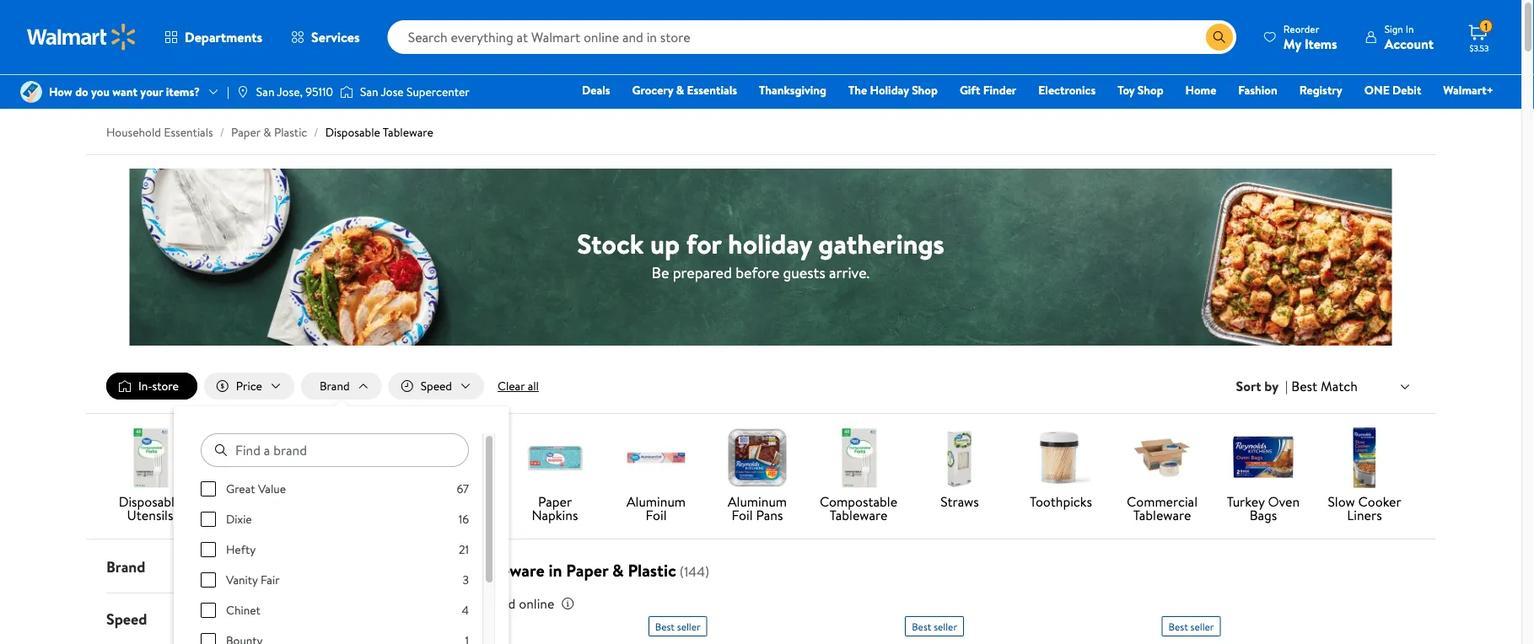 Task type: vqa. For each thing, say whether or not it's contained in the screenshot.
item
no



Task type: locate. For each thing, give the bounding box(es) containing it.
| inside sort and filter section element
[[1286, 377, 1289, 396]]

sort
[[1237, 377, 1262, 396]]

1 horizontal spatial  image
[[340, 84, 354, 100]]

0 horizontal spatial aluminum
[[627, 493, 686, 511]]

aluminum foil
[[627, 493, 686, 525]]

san left jose,
[[256, 83, 275, 100]]

None checkbox
[[201, 482, 216, 497], [201, 573, 216, 588], [201, 634, 216, 645], [201, 482, 216, 497], [201, 573, 216, 588], [201, 634, 216, 645]]

brand down utensils
[[106, 557, 146, 578]]

toothpicks image
[[1031, 428, 1092, 489]]

brand inside sort and filter section element
[[320, 378, 350, 394]]

best inside popup button
[[1292, 377, 1318, 396]]

16
[[459, 511, 469, 528]]

Search search field
[[388, 20, 1237, 54]]

0 vertical spatial plastic
[[274, 124, 307, 140]]

price up disposable plates 'image'
[[236, 378, 262, 394]]

paper napkins
[[532, 493, 578, 525]]

1 horizontal spatial brand
[[320, 378, 350, 394]]

& for essentials
[[263, 124, 271, 140]]

deals
[[582, 82, 611, 98]]

price when purchased online
[[388, 595, 555, 613]]

paper down san jose, 95110
[[231, 124, 261, 140]]

0 horizontal spatial seller
[[677, 620, 701, 634]]

0 vertical spatial brand
[[320, 378, 350, 394]]

one debit link
[[1357, 81, 1430, 99]]

1 san from the left
[[256, 83, 275, 100]]

tableware inside commercial tableware
[[1134, 506, 1192, 525]]

brand up find a brand search field
[[320, 378, 350, 394]]

disposable plates image
[[221, 428, 282, 489]]

san jose, 95110
[[256, 83, 333, 100]]

registry
[[1300, 82, 1343, 98]]

best seller
[[655, 620, 701, 634], [912, 620, 958, 634], [1169, 620, 1215, 634]]

gift
[[960, 82, 981, 98]]

group
[[201, 481, 469, 645]]

0 horizontal spatial best seller
[[655, 620, 701, 634]]

aluminum for aluminum foil pans
[[728, 493, 787, 511]]

0 vertical spatial paper
[[231, 124, 261, 140]]

0 horizontal spatial foil
[[646, 506, 667, 525]]

3 seller from the left
[[1191, 620, 1215, 634]]

speed button up disposable cups image
[[389, 373, 484, 400]]

tableware up purchased
[[472, 559, 545, 583]]

san jose supercenter
[[360, 83, 470, 100]]

paper & plastic link
[[231, 124, 307, 140]]

disposable for tableware
[[388, 559, 468, 583]]

0 horizontal spatial plastic
[[274, 124, 307, 140]]

disposable cups image
[[424, 428, 484, 489]]

foil for aluminum foil pans
[[732, 506, 753, 525]]

foil left pans
[[732, 506, 753, 525]]

stock up for holiday gatherings be prepared before guests arrive.
[[577, 225, 945, 283]]

0 vertical spatial speed button
[[389, 373, 484, 400]]

match
[[1321, 377, 1358, 396]]

gift finder link
[[953, 81, 1025, 99]]

0 horizontal spatial  image
[[236, 85, 250, 99]]

essentials right grocery at the left top
[[687, 82, 737, 98]]

foil inside aluminum foil
[[646, 506, 667, 525]]

disposable utensils
[[119, 493, 182, 525]]

2 vertical spatial &
[[613, 559, 624, 583]]

1 horizontal spatial speed
[[421, 378, 452, 394]]

0 horizontal spatial essentials
[[164, 124, 213, 140]]

in-store
[[138, 378, 179, 394]]

fair
[[261, 572, 280, 589]]

paper
[[231, 124, 261, 140], [538, 493, 572, 511], [566, 559, 609, 583]]

|
[[227, 83, 229, 100], [1286, 377, 1289, 396]]

disposable inside disposable cups link
[[422, 493, 485, 511]]

my
[[1284, 34, 1302, 53]]

compostable tableware link
[[815, 428, 903, 526]]

services
[[311, 28, 360, 46]]

tableware
[[383, 124, 434, 140], [830, 506, 888, 525], [1134, 506, 1192, 525], [472, 559, 545, 583]]

(144)
[[680, 563, 710, 581]]

foil inside aluminum foil pans
[[732, 506, 753, 525]]

1 horizontal spatial best seller
[[912, 620, 958, 634]]

1 horizontal spatial foil
[[732, 506, 753, 525]]

brand
[[320, 378, 350, 394], [106, 557, 146, 578]]

disposable tableware in paper & plastic (144)
[[388, 559, 710, 583]]

bags
[[1250, 506, 1278, 525]]

2 san from the left
[[360, 83, 379, 100]]

aluminum down the aluminum foil image on the left bottom
[[627, 493, 686, 511]]

san left jose
[[360, 83, 379, 100]]

0 horizontal spatial &
[[263, 124, 271, 140]]

2 horizontal spatial best seller
[[1169, 620, 1215, 634]]

0 vertical spatial &
[[676, 82, 684, 98]]

best match button
[[1289, 375, 1416, 398]]

2 shop from the left
[[1138, 82, 1164, 98]]

brand button up chinet
[[93, 542, 355, 593]]

registry link
[[1292, 81, 1351, 99]]

/ down 95110
[[314, 124, 319, 140]]

essentials down items?
[[164, 124, 213, 140]]

1 horizontal spatial speed button
[[389, 373, 484, 400]]

1 vertical spatial price
[[388, 595, 418, 613]]

2 / from the left
[[314, 124, 319, 140]]

1 horizontal spatial /
[[314, 124, 319, 140]]

tableware for compostable
[[830, 506, 888, 525]]

commercial
[[1127, 493, 1198, 511]]

brand for the bottommost brand dropdown button
[[106, 557, 146, 578]]

&
[[676, 82, 684, 98], [263, 124, 271, 140], [613, 559, 624, 583]]

2 horizontal spatial seller
[[1191, 620, 1215, 634]]

speed
[[421, 378, 452, 394], [106, 609, 147, 630]]

thanksgiving link
[[752, 81, 834, 99]]

1 horizontal spatial price
[[388, 595, 418, 613]]

turkey
[[1228, 493, 1265, 511]]

paper napkins link
[[511, 428, 599, 526]]

san
[[256, 83, 275, 100], [360, 83, 379, 100]]

0 horizontal spatial /
[[220, 124, 224, 140]]

foil
[[646, 506, 667, 525], [732, 506, 753, 525]]

 image right 95110
[[340, 84, 354, 100]]

essentials
[[687, 82, 737, 98], [164, 124, 213, 140]]

disposable plates link
[[208, 428, 295, 526]]

your
[[140, 83, 163, 100]]

for
[[687, 225, 722, 262]]

tableware down compostable tableware image
[[830, 506, 888, 525]]

2 seller from the left
[[934, 620, 958, 634]]

1 horizontal spatial shop
[[1138, 82, 1164, 98]]

household essentials link
[[106, 124, 213, 140]]

2 aluminum from the left
[[728, 493, 787, 511]]

0 vertical spatial price
[[236, 378, 262, 394]]

1 horizontal spatial |
[[1286, 377, 1289, 396]]

turkey oven bags image
[[1234, 428, 1294, 489]]

0 horizontal spatial speed
[[106, 609, 147, 630]]

disposable cups
[[422, 493, 485, 525]]

1 vertical spatial brand button
[[93, 542, 355, 593]]

/ left paper & plastic link
[[220, 124, 224, 140]]

disposable
[[325, 124, 380, 140], [119, 493, 182, 511], [220, 493, 283, 511], [422, 493, 485, 511], [388, 559, 468, 583]]

1 shop from the left
[[912, 82, 938, 98]]

disposable inside disposable plates 'link'
[[220, 493, 283, 511]]

 image
[[20, 81, 42, 103]]

0 vertical spatial |
[[227, 83, 229, 100]]

0 horizontal spatial brand
[[106, 557, 146, 578]]

brand button up find a brand search field
[[301, 373, 382, 400]]

disposable inside disposable utensils link
[[119, 493, 182, 511]]

commercial tableware image
[[1132, 428, 1193, 489]]

paper right in
[[566, 559, 609, 583]]

1 vertical spatial &
[[263, 124, 271, 140]]

0 vertical spatial speed
[[421, 378, 452, 394]]

price inside dropdown button
[[236, 378, 262, 394]]

commercial tableware
[[1127, 493, 1198, 525]]

| right by
[[1286, 377, 1289, 396]]

Walmart Site-Wide search field
[[388, 20, 1237, 54]]

all
[[528, 378, 539, 394]]

plastic down jose,
[[274, 124, 307, 140]]

in-store button
[[106, 373, 197, 400]]

plastic left (144)
[[628, 559, 677, 583]]

shop right holiday
[[912, 82, 938, 98]]

holiday
[[870, 82, 909, 98]]

foil down the aluminum foil image on the left bottom
[[646, 506, 667, 525]]

speed button
[[389, 373, 484, 400], [93, 594, 355, 645]]

disposable for utensils
[[119, 493, 182, 511]]

by
[[1265, 377, 1279, 396]]

1 horizontal spatial essentials
[[687, 82, 737, 98]]

0 horizontal spatial shop
[[912, 82, 938, 98]]

stock
[[577, 225, 644, 262]]

seller
[[677, 620, 701, 634], [934, 620, 958, 634], [1191, 620, 1215, 634]]

household essentials / paper & plastic / disposable tableware
[[106, 124, 434, 140]]

tableware down commercial tableware image
[[1134, 506, 1192, 525]]

0 horizontal spatial san
[[256, 83, 275, 100]]

1 vertical spatial speed
[[106, 609, 147, 630]]

1 horizontal spatial seller
[[934, 620, 958, 634]]

san for san jose, 95110
[[256, 83, 275, 100]]

1 aluminum from the left
[[627, 493, 686, 511]]

price left when
[[388, 595, 418, 613]]

sort by |
[[1237, 377, 1289, 396]]

1 vertical spatial plastic
[[628, 559, 677, 583]]

speed tab
[[93, 594, 355, 645]]

2 vertical spatial paper
[[566, 559, 609, 583]]

speed button down vanity
[[93, 594, 355, 645]]

aluminum foil link
[[613, 428, 700, 526]]

 image
[[340, 84, 354, 100], [236, 85, 250, 99]]

1 horizontal spatial plastic
[[628, 559, 677, 583]]

in
[[1406, 22, 1414, 36]]

slow cooker liners
[[1328, 493, 1402, 525]]

brand inside tab
[[106, 557, 146, 578]]

1 vertical spatial paper
[[538, 493, 572, 511]]

arrive.
[[829, 262, 870, 283]]

great
[[226, 481, 256, 497]]

paper down paper napkins image
[[538, 493, 572, 511]]

 image left jose,
[[236, 85, 250, 99]]

1 horizontal spatial &
[[613, 559, 624, 583]]

disposable for cups
[[422, 493, 485, 511]]

67
[[457, 481, 469, 497]]

2 foil from the left
[[732, 506, 753, 525]]

slow
[[1328, 493, 1356, 511]]

chinet
[[226, 603, 261, 619]]

home
[[1186, 82, 1217, 98]]

speed inside sort and filter section element
[[421, 378, 452, 394]]

aluminum down aluminum foil pans image
[[728, 493, 787, 511]]

0 horizontal spatial price
[[236, 378, 262, 394]]

& down san jose, 95110
[[263, 124, 271, 140]]

1 vertical spatial essentials
[[164, 124, 213, 140]]

in
[[549, 559, 562, 583]]

$3.53
[[1470, 42, 1490, 54]]

stock up for holiday gatherings. be prepared before guests arrive. image
[[130, 169, 1392, 346]]

1 vertical spatial |
[[1286, 377, 1289, 396]]

shop right toy
[[1138, 82, 1164, 98]]

& right in
[[613, 559, 624, 583]]

1 foil from the left
[[646, 506, 667, 525]]

1 horizontal spatial san
[[360, 83, 379, 100]]

napkins
[[532, 506, 578, 525]]

one debit
[[1365, 82, 1422, 98]]

1 vertical spatial brand
[[106, 557, 146, 578]]

grocery & essentials
[[632, 82, 737, 98]]

disposable plates
[[220, 493, 283, 525]]

search icon image
[[1213, 30, 1227, 44]]

/
[[220, 124, 224, 140], [314, 124, 319, 140]]

| right items?
[[227, 83, 229, 100]]

jose,
[[277, 83, 303, 100]]

None checkbox
[[201, 512, 216, 527], [201, 543, 216, 558], [201, 603, 216, 619], [201, 512, 216, 527], [201, 543, 216, 558], [201, 603, 216, 619]]

& for tableware
[[613, 559, 624, 583]]

& right grocery at the left top
[[676, 82, 684, 98]]

slow cooker liners link
[[1321, 428, 1409, 526]]

in-
[[138, 378, 152, 394]]

1 horizontal spatial aluminum
[[728, 493, 787, 511]]

san for san jose supercenter
[[360, 83, 379, 100]]

1 / from the left
[[220, 124, 224, 140]]

sign
[[1385, 22, 1404, 36]]

0 horizontal spatial speed button
[[93, 594, 355, 645]]

disposable for plates
[[220, 493, 283, 511]]

tableware inside compostable tableware
[[830, 506, 888, 525]]

straws image
[[930, 428, 991, 489]]

plastic for /
[[274, 124, 307, 140]]



Task type: describe. For each thing, give the bounding box(es) containing it.
home link
[[1178, 81, 1225, 99]]

gatherings
[[819, 225, 945, 262]]

foil for aluminum foil
[[646, 506, 667, 525]]

disposable cups link
[[410, 428, 498, 526]]

aluminum foil pans link
[[714, 428, 802, 526]]

vanity fair
[[226, 572, 280, 589]]

disposable bowls image
[[322, 428, 383, 489]]

reorder my items
[[1284, 22, 1338, 53]]

brand for the topmost brand dropdown button
[[320, 378, 350, 394]]

online
[[519, 595, 555, 613]]

deals link
[[575, 81, 618, 99]]

slow cooker liners image
[[1335, 428, 1396, 489]]

disposable utensils image
[[120, 428, 181, 489]]

dixie
[[226, 511, 252, 528]]

21
[[459, 542, 469, 558]]

group containing great value
[[201, 481, 469, 645]]

debit
[[1393, 82, 1422, 98]]

disposable tableware link
[[325, 124, 434, 140]]

holiday
[[728, 225, 812, 262]]

Find a brand search field
[[201, 434, 469, 468]]

items?
[[166, 83, 200, 100]]

aluminum foil image
[[626, 428, 687, 489]]

brand tab
[[93, 542, 355, 593]]

oven
[[1268, 493, 1300, 511]]

prepared
[[673, 262, 732, 283]]

clear
[[498, 378, 525, 394]]

1
[[1485, 19, 1488, 33]]

electronics link
[[1031, 81, 1104, 99]]

tableware for disposable
[[472, 559, 545, 583]]

services button
[[277, 17, 374, 57]]

liners
[[1348, 506, 1383, 525]]

0 vertical spatial brand button
[[301, 373, 382, 400]]

fashion link
[[1231, 81, 1286, 99]]

fashion
[[1239, 82, 1278, 98]]

value
[[258, 481, 286, 497]]

legal information image
[[561, 597, 575, 611]]

disposable utensils link
[[106, 428, 194, 526]]

store
[[152, 378, 179, 394]]

up
[[651, 225, 680, 262]]

paper inside paper napkins
[[538, 493, 572, 511]]

supercenter
[[407, 83, 470, 100]]

thanksgiving
[[759, 82, 827, 98]]

toy shop link
[[1111, 81, 1172, 99]]

grocery & essentials link
[[625, 81, 745, 99]]

hefty
[[226, 542, 256, 558]]

walmart image
[[27, 24, 137, 51]]

clear all
[[498, 378, 539, 394]]

you
[[91, 83, 110, 100]]

toothpicks link
[[1018, 428, 1105, 512]]

straws
[[941, 493, 979, 511]]

the holiday shop
[[849, 82, 938, 98]]

walmart+ link
[[1436, 81, 1502, 99]]

2 best seller from the left
[[912, 620, 958, 634]]

purchased
[[456, 595, 516, 613]]

shop inside the holiday shop link
[[912, 82, 938, 98]]

great value
[[226, 481, 286, 497]]

1 best seller from the left
[[655, 620, 701, 634]]

guests
[[783, 262, 826, 283]]

 image for san jose, 95110
[[236, 85, 250, 99]]

3 best seller from the left
[[1169, 620, 1215, 634]]

when
[[422, 595, 453, 613]]

cups
[[439, 506, 469, 525]]

compostable tableware image
[[829, 428, 889, 489]]

tableware down san jose supercenter
[[383, 124, 434, 140]]

be
[[652, 262, 669, 283]]

commercial tableware link
[[1119, 428, 1207, 526]]

price button
[[204, 373, 294, 400]]

account
[[1385, 34, 1434, 53]]

1 vertical spatial speed button
[[93, 594, 355, 645]]

3
[[463, 572, 469, 589]]

gift finder
[[960, 82, 1017, 98]]

want
[[112, 83, 138, 100]]

walmart+
[[1444, 82, 1494, 98]]

tableware for commercial
[[1134, 506, 1192, 525]]

household
[[106, 124, 161, 140]]

aluminum foil pans
[[728, 493, 787, 525]]

electronics
[[1039, 82, 1096, 98]]

aluminum for aluminum foil
[[627, 493, 686, 511]]

2 horizontal spatial &
[[676, 82, 684, 98]]

0 vertical spatial essentials
[[687, 82, 737, 98]]

price for price when purchased online
[[388, 595, 418, 613]]

do
[[75, 83, 88, 100]]

paper for in
[[566, 559, 609, 583]]

paper napkins image
[[525, 428, 586, 489]]

before
[[736, 262, 780, 283]]

departments
[[185, 28, 262, 46]]

 image for san jose supercenter
[[340, 84, 354, 100]]

4
[[462, 603, 469, 619]]

plastic for in
[[628, 559, 677, 583]]

items
[[1305, 34, 1338, 53]]

best match
[[1292, 377, 1358, 396]]

price for price
[[236, 378, 262, 394]]

0 horizontal spatial |
[[227, 83, 229, 100]]

toothpicks
[[1030, 493, 1093, 511]]

sort and filter section element
[[86, 359, 1436, 414]]

aluminum foil pans image
[[727, 428, 788, 489]]

jose
[[381, 83, 404, 100]]

how
[[49, 83, 72, 100]]

pans
[[756, 506, 783, 525]]

speed inside 'tab'
[[106, 609, 147, 630]]

toy
[[1118, 82, 1135, 98]]

1 seller from the left
[[677, 620, 701, 634]]

shop inside toy shop link
[[1138, 82, 1164, 98]]

grocery
[[632, 82, 674, 98]]

paper for /
[[231, 124, 261, 140]]

finder
[[984, 82, 1017, 98]]



